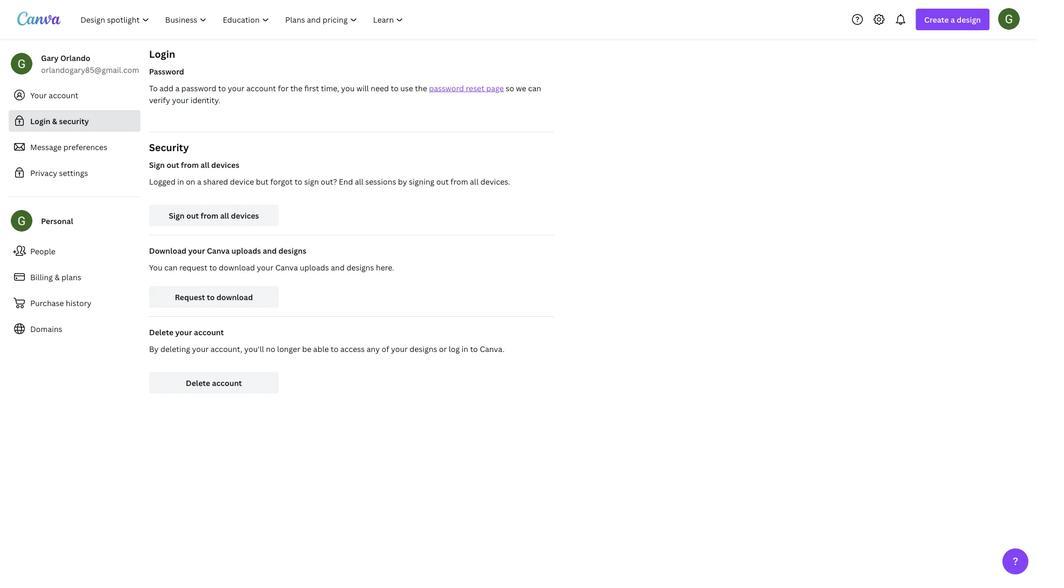 Task type: vqa. For each thing, say whether or not it's contained in the screenshot.
Orange Photo Polaroid Welcome November Instagram Post
no



Task type: locate. For each thing, give the bounding box(es) containing it.
sign out from all devices down shared
[[169, 210, 259, 221]]

the right for
[[290, 83, 303, 93]]

1 vertical spatial out
[[436, 176, 449, 187]]

1 vertical spatial download
[[217, 292, 253, 302]]

1 horizontal spatial the
[[415, 83, 427, 93]]

2 horizontal spatial a
[[951, 14, 955, 25]]

billing
[[30, 272, 53, 282]]

account
[[246, 83, 276, 93], [49, 90, 78, 100], [194, 327, 224, 337], [212, 378, 242, 388]]

request
[[179, 262, 207, 273]]

in left on
[[177, 176, 184, 187]]

1 vertical spatial &
[[55, 272, 60, 282]]

0 horizontal spatial in
[[177, 176, 184, 187]]

0 vertical spatial login
[[149, 47, 175, 61]]

account up account,
[[194, 327, 224, 337]]

account left for
[[246, 83, 276, 93]]

0 horizontal spatial delete
[[149, 327, 174, 337]]

login up password
[[149, 47, 175, 61]]

plans
[[62, 272, 81, 282]]

password
[[181, 83, 216, 93], [429, 83, 464, 93]]

2 vertical spatial from
[[201, 210, 218, 221]]

1 horizontal spatial designs
[[347, 262, 374, 273]]

1 vertical spatial devices
[[231, 210, 259, 221]]

login & security
[[30, 116, 89, 126]]

login
[[149, 47, 175, 61], [30, 116, 50, 126]]

0 vertical spatial and
[[263, 246, 277, 256]]

a right on
[[197, 176, 201, 187]]

0 vertical spatial out
[[167, 160, 179, 170]]

devices inside button
[[231, 210, 259, 221]]

a
[[951, 14, 955, 25], [175, 83, 180, 93], [197, 176, 201, 187]]

0 vertical spatial sign out from all devices
[[149, 160, 239, 170]]

password reset page link
[[429, 83, 504, 93]]

security
[[59, 116, 89, 126]]

0 vertical spatial &
[[52, 116, 57, 126]]

message preferences
[[30, 142, 107, 152]]

the right use
[[415, 83, 427, 93]]

0 vertical spatial in
[[177, 176, 184, 187]]

create a design button
[[916, 9, 990, 30]]

1 the from the left
[[290, 83, 303, 93]]

devices up shared
[[211, 160, 239, 170]]

0 vertical spatial delete
[[149, 327, 174, 337]]

out right the signing
[[436, 176, 449, 187]]

1 vertical spatial delete
[[186, 378, 210, 388]]

message preferences link
[[9, 136, 140, 158]]

1 horizontal spatial login
[[149, 47, 175, 61]]

1 vertical spatial from
[[451, 176, 468, 187]]

request to download
[[175, 292, 253, 302]]

can
[[528, 83, 541, 93], [164, 262, 178, 273]]

login for login
[[149, 47, 175, 61]]

able
[[313, 344, 329, 354]]

1 horizontal spatial delete
[[186, 378, 210, 388]]

history
[[66, 298, 91, 308]]

1 horizontal spatial and
[[331, 262, 345, 273]]

all inside button
[[220, 210, 229, 221]]

0 horizontal spatial out
[[167, 160, 179, 170]]

your right of
[[391, 344, 408, 354]]

sign out from all devices button
[[149, 205, 279, 226]]

delete account button
[[149, 372, 279, 394]]

time,
[[321, 83, 339, 93]]

login down your
[[30, 116, 50, 126]]

delete up by
[[149, 327, 174, 337]]

2 horizontal spatial from
[[451, 176, 468, 187]]

no
[[266, 344, 275, 354]]

sign out from all devices up on
[[149, 160, 239, 170]]

security
[[149, 141, 189, 154]]

to
[[218, 83, 226, 93], [391, 83, 399, 93], [295, 176, 302, 187], [209, 262, 217, 273], [207, 292, 215, 302], [331, 344, 339, 354], [470, 344, 478, 354]]

from left devices.
[[451, 176, 468, 187]]

0 vertical spatial a
[[951, 14, 955, 25]]

out down on
[[186, 210, 199, 221]]

0 vertical spatial designs
[[279, 246, 306, 256]]

password left reset
[[429, 83, 464, 93]]

1 vertical spatial designs
[[347, 262, 374, 273]]

0 horizontal spatial sign
[[149, 160, 165, 170]]

design
[[957, 14, 981, 25]]

download down the download your canva uploads and designs at left top
[[219, 262, 255, 273]]

0 horizontal spatial the
[[290, 83, 303, 93]]

delete for delete your account
[[149, 327, 174, 337]]

your down delete your account
[[192, 344, 209, 354]]

& for login
[[52, 116, 57, 126]]

2 horizontal spatial out
[[436, 176, 449, 187]]

1 vertical spatial sign
[[169, 210, 185, 221]]

privacy
[[30, 168, 57, 178]]

0 vertical spatial canva
[[207, 246, 230, 256]]

a right the add
[[175, 83, 180, 93]]

by deleting your account, you'll no longer be able to access any of your designs or log in to canva.
[[149, 344, 505, 354]]

0 horizontal spatial login
[[30, 116, 50, 126]]

can right you
[[164, 262, 178, 273]]

you
[[149, 262, 163, 273]]

delete account
[[186, 378, 242, 388]]

1 vertical spatial and
[[331, 262, 345, 273]]

billing & plans link
[[9, 266, 140, 288]]

from up on
[[181, 160, 199, 170]]

1 horizontal spatial from
[[201, 210, 218, 221]]

designs up you can request to download your canva uploads and designs here.
[[279, 246, 306, 256]]

and
[[263, 246, 277, 256], [331, 262, 345, 273]]

1 vertical spatial can
[[164, 262, 178, 273]]

in right log
[[462, 344, 468, 354]]

personal
[[41, 216, 73, 226]]

purchase history link
[[9, 292, 140, 314]]

0 horizontal spatial a
[[175, 83, 180, 93]]

2 vertical spatial a
[[197, 176, 201, 187]]

2 the from the left
[[415, 83, 427, 93]]

sign up "logged"
[[149, 160, 165, 170]]

2 horizontal spatial designs
[[410, 344, 437, 354]]

purchase
[[30, 298, 64, 308]]

use
[[401, 83, 413, 93]]

from
[[181, 160, 199, 170], [451, 176, 468, 187], [201, 210, 218, 221]]

orlandogary85@gmail.com
[[41, 65, 139, 75]]

0 vertical spatial uploads
[[232, 246, 261, 256]]

create
[[925, 14, 949, 25]]

to left use
[[391, 83, 399, 93]]

to left 'sign'
[[295, 176, 302, 187]]

2 password from the left
[[429, 83, 464, 93]]

canva
[[207, 246, 230, 256], [275, 262, 298, 273]]

download
[[149, 246, 186, 256]]

1 vertical spatial canva
[[275, 262, 298, 273]]

download right 'request'
[[217, 292, 253, 302]]

your inside the so we can verify your identity.
[[172, 95, 189, 105]]

designs left here.
[[347, 262, 374, 273]]

gary orlando orlandogary85@gmail.com
[[41, 53, 139, 75]]

designs left or
[[410, 344, 437, 354]]

download inside button
[[217, 292, 253, 302]]

to right 'request'
[[207, 292, 215, 302]]

all down shared
[[220, 210, 229, 221]]

account right your
[[49, 90, 78, 100]]

log
[[449, 344, 460, 354]]

out inside button
[[186, 210, 199, 221]]

a left design
[[951, 14, 955, 25]]

delete inside button
[[186, 378, 210, 388]]

your account link
[[9, 84, 140, 106]]

and left here.
[[331, 262, 345, 273]]

1 horizontal spatial out
[[186, 210, 199, 221]]

of
[[382, 344, 389, 354]]

settings
[[59, 168, 88, 178]]

& left plans
[[55, 272, 60, 282]]

password up identity.
[[181, 83, 216, 93]]

out down security
[[167, 160, 179, 170]]

to up identity.
[[218, 83, 226, 93]]

0 vertical spatial sign
[[149, 160, 165, 170]]

0 vertical spatial can
[[528, 83, 541, 93]]

& for billing
[[55, 272, 60, 282]]

account,
[[211, 344, 243, 354]]

and up you can request to download your canva uploads and designs here.
[[263, 246, 277, 256]]

will
[[357, 83, 369, 93]]

designs
[[279, 246, 306, 256], [347, 262, 374, 273], [410, 344, 437, 354]]

download
[[219, 262, 255, 273], [217, 292, 253, 302]]

people
[[30, 246, 55, 256]]

1 vertical spatial login
[[30, 116, 50, 126]]

the
[[290, 83, 303, 93], [415, 83, 427, 93]]

0 vertical spatial from
[[181, 160, 199, 170]]

your down the download your canva uploads and designs at left top
[[257, 262, 274, 273]]

&
[[52, 116, 57, 126], [55, 272, 60, 282]]

sign up download
[[169, 210, 185, 221]]

1 vertical spatial in
[[462, 344, 468, 354]]

from down shared
[[201, 210, 218, 221]]

0 horizontal spatial from
[[181, 160, 199, 170]]

0 horizontal spatial uploads
[[232, 246, 261, 256]]

your
[[228, 83, 245, 93], [172, 95, 189, 105], [188, 246, 205, 256], [257, 262, 274, 273], [175, 327, 192, 337], [192, 344, 209, 354], [391, 344, 408, 354]]

& left security
[[52, 116, 57, 126]]

sign out from all devices
[[149, 160, 239, 170], [169, 210, 259, 221]]

1 horizontal spatial canva
[[275, 262, 298, 273]]

1 vertical spatial uploads
[[300, 262, 329, 273]]

0 horizontal spatial canva
[[207, 246, 230, 256]]

2 vertical spatial designs
[[410, 344, 437, 354]]

your down the add
[[172, 95, 189, 105]]

0 horizontal spatial designs
[[279, 246, 306, 256]]

delete down deleting
[[186, 378, 210, 388]]

all right end
[[355, 176, 364, 187]]

can inside the so we can verify your identity.
[[528, 83, 541, 93]]

2 vertical spatial out
[[186, 210, 199, 221]]

you can request to download your canva uploads and designs here.
[[149, 262, 394, 273]]

privacy settings link
[[9, 162, 140, 184]]

0 horizontal spatial password
[[181, 83, 216, 93]]

1 horizontal spatial can
[[528, 83, 541, 93]]

logged in on a shared device but forgot to sign out? end all sessions by signing out from all devices.
[[149, 176, 510, 187]]

delete
[[149, 327, 174, 337], [186, 378, 210, 388]]

devices down device
[[231, 210, 259, 221]]

can right we
[[528, 83, 541, 93]]

account down account,
[[212, 378, 242, 388]]

password
[[149, 66, 184, 76]]

1 vertical spatial sign out from all devices
[[169, 210, 259, 221]]

0 vertical spatial devices
[[211, 160, 239, 170]]

1 horizontal spatial password
[[429, 83, 464, 93]]

1 horizontal spatial sign
[[169, 210, 185, 221]]



Task type: describe. For each thing, give the bounding box(es) containing it.
need
[[371, 83, 389, 93]]

your up deleting
[[175, 327, 192, 337]]

orlando
[[60, 53, 90, 63]]

canva.
[[480, 344, 505, 354]]

1 horizontal spatial uploads
[[300, 262, 329, 273]]

by
[[149, 344, 159, 354]]

all left devices.
[[470, 176, 479, 187]]

out?
[[321, 176, 337, 187]]

forgot
[[270, 176, 293, 187]]

sessions
[[365, 176, 396, 187]]

a inside dropdown button
[[951, 14, 955, 25]]

verify
[[149, 95, 170, 105]]

domains
[[30, 324, 62, 334]]

preferences
[[63, 142, 107, 152]]

0 horizontal spatial and
[[263, 246, 277, 256]]

sign out from all devices inside button
[[169, 210, 259, 221]]

or
[[439, 344, 447, 354]]

create a design
[[925, 14, 981, 25]]

end
[[339, 176, 353, 187]]

access
[[340, 344, 365, 354]]

people link
[[9, 240, 140, 262]]

so we can verify your identity.
[[149, 83, 541, 105]]

shared
[[203, 176, 228, 187]]

purchase history
[[30, 298, 91, 308]]

by
[[398, 176, 407, 187]]

reset
[[466, 83, 485, 93]]

device
[[230, 176, 254, 187]]

to right request
[[209, 262, 217, 273]]

for
[[278, 83, 289, 93]]

all up shared
[[201, 160, 209, 170]]

your up request
[[188, 246, 205, 256]]

0 horizontal spatial can
[[164, 262, 178, 273]]

your account
[[30, 90, 78, 100]]

but
[[256, 176, 269, 187]]

we
[[516, 83, 526, 93]]

gary orlando image
[[999, 8, 1020, 30]]

first
[[304, 83, 319, 93]]

login for login & security
[[30, 116, 50, 126]]

your
[[30, 90, 47, 100]]

your left for
[[228, 83, 245, 93]]

1 vertical spatial a
[[175, 83, 180, 93]]

to add a password to your account for the first time, you will need to use the password reset page
[[149, 83, 504, 93]]

to left the canva.
[[470, 344, 478, 354]]

from inside button
[[201, 210, 218, 221]]

request to download button
[[149, 286, 279, 308]]

request
[[175, 292, 205, 302]]

be
[[302, 344, 311, 354]]

download your canva uploads and designs
[[149, 246, 306, 256]]

login & security link
[[9, 110, 140, 132]]

you
[[341, 83, 355, 93]]

you'll
[[244, 344, 264, 354]]

account inside button
[[212, 378, 242, 388]]

1 horizontal spatial in
[[462, 344, 468, 354]]

top level navigation element
[[73, 9, 413, 30]]

logged
[[149, 176, 176, 187]]

domains link
[[9, 318, 140, 340]]

longer
[[277, 344, 300, 354]]

billing & plans
[[30, 272, 81, 282]]

delete your account
[[149, 327, 224, 337]]

to
[[149, 83, 158, 93]]

here.
[[376, 262, 394, 273]]

on
[[186, 176, 195, 187]]

delete for delete account
[[186, 378, 210, 388]]

sign inside button
[[169, 210, 185, 221]]

to right able
[[331, 344, 339, 354]]

1 horizontal spatial a
[[197, 176, 201, 187]]

sign
[[304, 176, 319, 187]]

privacy settings
[[30, 168, 88, 178]]

page
[[486, 83, 504, 93]]

signing
[[409, 176, 435, 187]]

identity.
[[191, 95, 220, 105]]

1 password from the left
[[181, 83, 216, 93]]

devices.
[[481, 176, 510, 187]]

add
[[160, 83, 173, 93]]

gary
[[41, 53, 59, 63]]

to inside the request to download button
[[207, 292, 215, 302]]

any
[[367, 344, 380, 354]]

deleting
[[160, 344, 190, 354]]

message
[[30, 142, 62, 152]]

so
[[506, 83, 514, 93]]

0 vertical spatial download
[[219, 262, 255, 273]]



